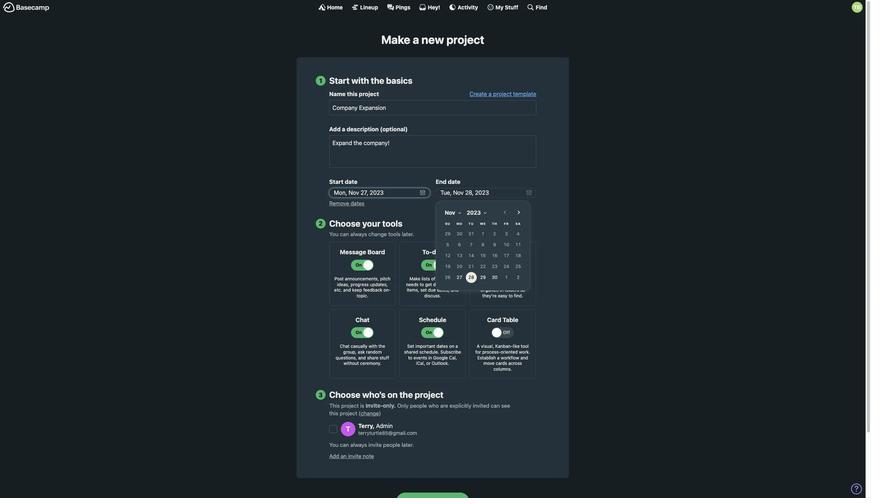 Task type: locate. For each thing, give the bounding box(es) containing it.
start for start date
[[329, 179, 343, 185]]

0 horizontal spatial 1 button
[[477, 229, 488, 240]]

0 vertical spatial choose
[[329, 219, 360, 229]]

so
[[520, 288, 525, 293]]

start date
[[329, 179, 357, 185]]

and down ask
[[358, 356, 366, 361]]

2 always from the top
[[350, 442, 367, 449]]

1 vertical spatial to
[[509, 294, 513, 299]]

the up random
[[378, 344, 385, 350]]

lineup link
[[351, 4, 378, 11]]

2 button down th
[[489, 229, 500, 240]]

0 vertical spatial 3
[[505, 231, 508, 237]]

docs
[[485, 249, 500, 256]]

get
[[425, 282, 432, 288]]

29 button down su
[[442, 229, 453, 240]]

11 button
[[513, 240, 524, 251]]

choose date… field up your
[[329, 188, 430, 198]]

0 vertical spatial 1
[[319, 77, 322, 85]]

30 button down 23
[[489, 273, 500, 283]]

this
[[329, 403, 340, 410]]

Choose date… field
[[329, 188, 430, 198], [436, 188, 536, 198]]

1 horizontal spatial 29
[[480, 275, 486, 280]]

hey! button
[[419, 4, 440, 11]]

choose
[[329, 219, 360, 229], [329, 390, 360, 401]]

2 horizontal spatial 2
[[517, 275, 520, 280]]

11
[[515, 242, 521, 248]]

1 vertical spatial people
[[383, 442, 400, 449]]

0 vertical spatial in
[[500, 288, 504, 293]]

only people who are explicitly invited can see this project (
[[329, 403, 510, 417]]

9
[[493, 242, 496, 248]]

0 horizontal spatial 30 button
[[454, 229, 465, 240]]

4
[[517, 231, 520, 237]]

0 vertical spatial you
[[329, 231, 339, 238]]

0 vertical spatial 30 button
[[454, 229, 465, 240]]

choose down remove dates
[[329, 219, 360, 229]]

0 horizontal spatial 30
[[457, 231, 462, 237]]

later. for you can always change tools later.
[[402, 231, 414, 238]]

0 vertical spatial 1 button
[[477, 229, 488, 240]]

project left '('
[[340, 411, 357, 417]]

chat for chat casually with the group, ask random questions, and share stuff without ceremony.
[[340, 344, 350, 350]]

20
[[457, 264, 462, 269]]

terry image
[[341, 423, 355, 437]]

18
[[515, 253, 521, 259]]

3 button
[[501, 229, 512, 240]]

0 vertical spatial invite
[[368, 442, 382, 449]]

tim burton image
[[852, 2, 863, 13]]

start up name
[[329, 76, 350, 86]]

columns.
[[493, 367, 512, 372]]

1 vertical spatial 2
[[493, 231, 496, 237]]

1 vertical spatial the
[[378, 344, 385, 350]]

start up remove
[[329, 179, 343, 185]]

progress
[[351, 282, 369, 288]]

0 vertical spatial to
[[420, 282, 424, 288]]

0 horizontal spatial choose date… field
[[329, 188, 430, 198]]

on up only.
[[387, 390, 398, 401]]

add
[[329, 126, 341, 133], [329, 453, 339, 460]]

30 button
[[454, 229, 465, 240], [489, 273, 500, 283]]

0 horizontal spatial in
[[428, 356, 432, 361]]

1 horizontal spatial to
[[420, 282, 424, 288]]

1 vertical spatial always
[[350, 442, 367, 449]]

0 vertical spatial always
[[350, 231, 367, 238]]

15
[[480, 253, 486, 259]]

None submit
[[396, 493, 470, 499]]

project left template
[[493, 91, 512, 97]]

basics
[[386, 76, 412, 86]]

1 vertical spatial 1 button
[[501, 273, 512, 283]]

0 vertical spatial make
[[381, 33, 410, 47]]

dates up subscribe
[[437, 344, 448, 350]]

invite right an
[[348, 453, 361, 460]]

tools
[[382, 219, 402, 229], [388, 231, 400, 238]]

1 vertical spatial 29
[[480, 275, 486, 280]]

1 always from the top
[[350, 231, 367, 238]]

stuff
[[505, 4, 518, 10]]

project inside only people who are explicitly invited can see this project (
[[340, 411, 357, 417]]

6 button
[[454, 240, 465, 251]]

fr
[[504, 222, 509, 226]]

set
[[407, 344, 414, 350]]

and down ideas,
[[343, 288, 351, 293]]

change down invite-
[[361, 411, 379, 417]]

1 start from the top
[[329, 76, 350, 86]]

2023
[[467, 210, 481, 216]]

1 horizontal spatial dates
[[437, 344, 448, 350]]

0 horizontal spatial to
[[408, 356, 412, 361]]

22 button
[[477, 262, 488, 273]]

Name this project text field
[[329, 100, 536, 116]]

and up organize
[[484, 282, 491, 288]]

tu
[[469, 222, 474, 226]]

can left see
[[491, 403, 500, 410]]

you for you can always change tools later.
[[329, 231, 339, 238]]

1 horizontal spatial date
[[448, 179, 460, 185]]

2 choose from the top
[[329, 390, 360, 401]]

and inside post announcements, pitch ideas, progress updates, etc. and keep feedback on- topic.
[[343, 288, 351, 293]]

a up subscribe
[[456, 344, 458, 350]]

can up an
[[340, 442, 349, 449]]

the inside chat casually with the group, ask random questions, and share stuff without ceremony.
[[378, 344, 385, 350]]

2 vertical spatial to
[[408, 356, 412, 361]]

pings
[[396, 4, 410, 10]]

1 you from the top
[[329, 231, 339, 238]]

30 down "23" button
[[492, 275, 498, 280]]

find.
[[514, 294, 523, 299]]

can for you can always invite people later.
[[340, 442, 349, 449]]

1 horizontal spatial 1 button
[[501, 273, 512, 283]]

tools right your
[[382, 219, 402, 229]]

add a description (optional)
[[329, 126, 408, 133]]

30 for the top the 30 button
[[457, 231, 462, 237]]

people down terryturtle85@gmail.com
[[383, 442, 400, 449]]

home link
[[318, 4, 343, 11]]

th
[[492, 222, 497, 226]]

1 button down 24
[[501, 273, 512, 283]]

who
[[428, 403, 439, 410]]

in down the schedule.
[[428, 356, 432, 361]]

a right create
[[489, 91, 492, 97]]

date right end
[[448, 179, 460, 185]]

a
[[413, 33, 419, 47], [489, 91, 492, 97], [342, 126, 345, 133], [456, 344, 458, 350], [497, 356, 500, 361]]

0 vertical spatial start
[[329, 76, 350, 86]]

26
[[445, 275, 451, 280]]

1 horizontal spatial in
[[500, 288, 504, 293]]

this down this
[[329, 411, 338, 417]]

3
[[505, 231, 508, 237], [319, 392, 323, 399]]

0 horizontal spatial date
[[345, 179, 357, 185]]

2 vertical spatial 1
[[505, 275, 508, 280]]

0 horizontal spatial this
[[329, 411, 338, 417]]

on up subscribe
[[449, 344, 454, 350]]

0 vertical spatial 29 button
[[442, 229, 453, 240]]

(
[[359, 411, 361, 417]]

the up only
[[400, 390, 413, 401]]

you
[[329, 231, 339, 238], [329, 442, 339, 449]]

lineup
[[360, 4, 378, 10]]

set
[[420, 288, 427, 293]]

choose for choose your tools
[[329, 219, 360, 229]]

0 horizontal spatial 1
[[319, 77, 322, 85]]

2 horizontal spatial to
[[509, 294, 513, 299]]

1 vertical spatial start
[[329, 179, 343, 185]]

1 vertical spatial dates
[[437, 344, 448, 350]]

2 button down 25
[[513, 273, 524, 283]]

in up easy
[[500, 288, 504, 293]]

work.
[[519, 350, 530, 355]]

2 vertical spatial can
[[340, 442, 349, 449]]

make for make lists of work that needs to get done, assign items, set due dates, and discuss.
[[409, 277, 420, 282]]

mo
[[456, 222, 463, 226]]

always for invite
[[350, 442, 367, 449]]

1 horizontal spatial this
[[347, 91, 358, 97]]

tools down choose your tools
[[388, 231, 400, 238]]

1 vertical spatial invite
[[348, 453, 361, 460]]

1 horizontal spatial 29 button
[[477, 273, 488, 283]]

1 horizontal spatial chat
[[356, 317, 369, 324]]

date for start date
[[345, 179, 357, 185]]

always up add an invite note link
[[350, 442, 367, 449]]

a inside set important dates on a shared schedule. subscribe to events in google cal, ical, or outlook.
[[456, 344, 458, 350]]

1 horizontal spatial 2 button
[[513, 273, 524, 283]]

16 button
[[489, 251, 500, 262]]

the
[[371, 76, 384, 86], [378, 344, 385, 350], [400, 390, 413, 401]]

choose up this
[[329, 390, 360, 401]]

chat up group,
[[340, 344, 350, 350]]

1 vertical spatial with
[[369, 344, 377, 350]]

9 button
[[489, 240, 500, 251]]

a left description
[[342, 126, 345, 133]]

to down folders
[[509, 294, 513, 299]]

can inside only people who are explicitly invited can see this project (
[[491, 403, 500, 410]]

to down shared
[[408, 356, 412, 361]]

29 down 22 button
[[480, 275, 486, 280]]

21 button
[[466, 262, 477, 273]]

0 horizontal spatial dates
[[351, 200, 364, 207]]

terryturtle85@gmail.com
[[358, 430, 417, 437]]

and down work.
[[520, 356, 528, 361]]

make a new project
[[381, 33, 484, 47]]

1 horizontal spatial 3
[[505, 231, 508, 237]]

1 vertical spatial 29 button
[[477, 273, 488, 283]]

remove dates link
[[329, 200, 364, 207]]

0 vertical spatial with
[[351, 76, 369, 86]]

share
[[476, 277, 488, 282]]

and down assign
[[451, 288, 459, 293]]

add left description
[[329, 126, 341, 133]]

people left who
[[410, 403, 427, 410]]

dates right remove
[[351, 200, 364, 207]]

add left an
[[329, 453, 339, 460]]

the left "basics"
[[371, 76, 384, 86]]

12 button
[[442, 251, 453, 262]]

1 horizontal spatial people
[[410, 403, 427, 410]]

chat down topic.
[[356, 317, 369, 324]]

1 date from the left
[[345, 179, 357, 185]]

2 you from the top
[[329, 442, 339, 449]]

0 vertical spatial 29
[[445, 231, 451, 237]]

you down remove
[[329, 231, 339, 238]]

on inside set important dates on a shared schedule. subscribe to events in google cal, ical, or outlook.
[[449, 344, 454, 350]]

to up set
[[420, 282, 424, 288]]

7
[[470, 242, 473, 248]]

15 button
[[477, 251, 488, 262]]

1 vertical spatial this
[[329, 411, 338, 417]]

1 button down the we
[[477, 229, 488, 240]]

make for make a new project
[[381, 33, 410, 47]]

1 horizontal spatial 30 button
[[489, 273, 500, 283]]

1 vertical spatial 30
[[492, 275, 498, 280]]

make inside make lists of work that needs to get done, assign items, set due dates, and discuss.
[[409, 277, 420, 282]]

always down choose your tools
[[350, 231, 367, 238]]

0 vertical spatial people
[[410, 403, 427, 410]]

make
[[381, 33, 410, 47], [409, 277, 420, 282]]

card
[[487, 317, 501, 324]]

new
[[422, 33, 444, 47]]

a for create
[[489, 91, 492, 97]]

with up random
[[369, 344, 377, 350]]

change down your
[[368, 231, 387, 238]]

2 vertical spatial the
[[400, 390, 413, 401]]

10
[[504, 242, 509, 248]]

1 vertical spatial choose
[[329, 390, 360, 401]]

19
[[445, 264, 451, 269]]

chat
[[356, 317, 369, 324], [340, 344, 350, 350]]

1 add from the top
[[329, 126, 341, 133]]

establish
[[477, 356, 496, 361]]

note
[[363, 453, 374, 460]]

you up add an invite note
[[329, 442, 339, 449]]

1 vertical spatial make
[[409, 277, 420, 282]]

2 date from the left
[[448, 179, 460, 185]]

1 vertical spatial add
[[329, 453, 339, 460]]

0 horizontal spatial 2
[[319, 220, 323, 228]]

an
[[341, 453, 347, 460]]

29 down su
[[445, 231, 451, 237]]

make down pings "popup button"
[[381, 33, 410, 47]]

1 vertical spatial 3
[[319, 392, 323, 399]]

invite up "note"
[[368, 442, 382, 449]]

project up who
[[415, 390, 443, 401]]

dialog
[[436, 198, 552, 295]]

2 add from the top
[[329, 453, 339, 460]]

google
[[433, 356, 448, 361]]

chat inside chat casually with the group, ask random questions, and share stuff without ceremony.
[[340, 344, 350, 350]]

to inside share docs, files, images, and spreadsheets. organize in folders so they're easy to find.
[[509, 294, 513, 299]]

ask
[[358, 350, 365, 355]]

announcements,
[[345, 277, 379, 282]]

1 vertical spatial later.
[[402, 442, 414, 449]]

21
[[468, 264, 474, 269]]

1 horizontal spatial 30
[[492, 275, 498, 280]]

24 button
[[501, 262, 512, 273]]

that
[[448, 277, 456, 282]]

2 start from the top
[[329, 179, 343, 185]]

29 button down the 22
[[477, 273, 488, 283]]

date up remove dates link
[[345, 179, 357, 185]]

0 vertical spatial 30
[[457, 231, 462, 237]]

0 vertical spatial change
[[368, 231, 387, 238]]

0 horizontal spatial 29 button
[[442, 229, 453, 240]]

a for make
[[413, 33, 419, 47]]

you can always invite people later.
[[329, 442, 414, 449]]

switch accounts image
[[3, 2, 49, 13]]

1 vertical spatial can
[[491, 403, 500, 410]]

0 vertical spatial chat
[[356, 317, 369, 324]]

30 button down mo
[[454, 229, 465, 240]]

process-
[[482, 350, 501, 355]]

0 vertical spatial later.
[[402, 231, 414, 238]]

you can always change tools later.
[[329, 231, 414, 238]]

1 vertical spatial chat
[[340, 344, 350, 350]]

6
[[458, 242, 461, 248]]

can up message
[[340, 231, 349, 238]]

choose date… field up 2023
[[436, 188, 536, 198]]

dialog containing nov
[[436, 198, 552, 295]]

dates inside set important dates on a shared schedule. subscribe to events in google cal, ical, or outlook.
[[437, 344, 448, 350]]

1 vertical spatial on
[[387, 390, 398, 401]]

1 vertical spatial 30 button
[[489, 273, 500, 283]]

0 horizontal spatial 3
[[319, 392, 323, 399]]

a left new
[[413, 33, 419, 47]]

0 vertical spatial this
[[347, 91, 358, 97]]

1 choose from the top
[[329, 219, 360, 229]]

assign
[[446, 282, 459, 288]]

1 horizontal spatial 1
[[482, 231, 484, 237]]

)
[[379, 411, 381, 417]]

0 vertical spatial can
[[340, 231, 349, 238]]

make up the needs
[[409, 277, 420, 282]]

sa
[[516, 222, 521, 226]]

1 horizontal spatial choose date… field
[[436, 188, 536, 198]]

you for you can always invite people later.
[[329, 442, 339, 449]]

cal,
[[449, 356, 457, 361]]

this right name
[[347, 91, 358, 97]]

end date
[[436, 179, 460, 185]]

0 horizontal spatial 2 button
[[489, 229, 500, 240]]

a up cards
[[497, 356, 500, 361]]

1 horizontal spatial invite
[[368, 442, 382, 449]]

and inside a visual, kanban-like tool for process-oriented work. establish a workflow and move cards across columns.
[[520, 356, 528, 361]]

this inside only people who are explicitly invited can see this project (
[[329, 411, 338, 417]]

always for change
[[350, 231, 367, 238]]

message board
[[340, 249, 385, 256]]

30 down mo
[[457, 231, 462, 237]]

with up name this project
[[351, 76, 369, 86]]

0 vertical spatial add
[[329, 126, 341, 133]]

1 vertical spatial you
[[329, 442, 339, 449]]

0 vertical spatial on
[[449, 344, 454, 350]]

31
[[468, 231, 474, 237]]



Task type: vqa. For each thing, say whether or not it's contained in the screenshot.


Task type: describe. For each thing, give the bounding box(es) containing it.
add an invite note link
[[329, 453, 374, 460]]

25
[[515, 264, 521, 269]]

casually
[[351, 344, 367, 350]]

random
[[366, 350, 382, 355]]

25 button
[[513, 262, 524, 273]]

project left is
[[341, 403, 359, 410]]

kanban-
[[495, 344, 513, 350]]

0 horizontal spatial on
[[387, 390, 398, 401]]

3 inside 3 button
[[505, 231, 508, 237]]

5
[[446, 242, 449, 248]]

only.
[[383, 403, 396, 410]]

to inside set important dates on a shared schedule. subscribe to events in google cal, ical, or outlook.
[[408, 356, 412, 361]]

30 for bottommost the 30 button
[[492, 275, 498, 280]]

can for you can always change tools later.
[[340, 231, 349, 238]]

board
[[368, 249, 385, 256]]

1 vertical spatial tools
[[388, 231, 400, 238]]

activity
[[458, 4, 478, 10]]

0 vertical spatial 2
[[319, 220, 323, 228]]

dates,
[[437, 288, 450, 293]]

1 vertical spatial 2 button
[[513, 273, 524, 283]]

project down start with the basics
[[359, 91, 379, 97]]

cards
[[496, 361, 507, 367]]

invite-
[[366, 403, 383, 410]]

add an invite note
[[329, 453, 374, 460]]

pitch
[[380, 277, 390, 282]]

schedule.
[[419, 350, 439, 355]]

explicitly
[[450, 403, 471, 410]]

create a project template
[[470, 91, 536, 97]]

group,
[[343, 350, 357, 355]]

4 button
[[513, 229, 524, 240]]

questions,
[[336, 356, 357, 361]]

we
[[480, 222, 486, 226]]

0 vertical spatial 2 button
[[489, 229, 500, 240]]

2 vertical spatial 2
[[517, 275, 520, 280]]

24
[[504, 264, 509, 269]]

dos
[[432, 249, 443, 256]]

14
[[468, 253, 474, 259]]

move
[[484, 361, 495, 367]]

the for on
[[400, 390, 413, 401]]

change )
[[361, 411, 381, 417]]

choose for choose who's on the project
[[329, 390, 360, 401]]

a inside a visual, kanban-like tool for process-oriented work. establish a workflow and move cards across columns.
[[497, 356, 500, 361]]

13 button
[[454, 251, 465, 262]]

important
[[415, 344, 435, 350]]

done,
[[433, 282, 445, 288]]

organize
[[480, 288, 499, 293]]

0 horizontal spatial invite
[[348, 453, 361, 460]]

1 vertical spatial change
[[361, 411, 379, 417]]

and inside chat casually with the group, ask random questions, and share stuff without ceremony.
[[358, 356, 366, 361]]

add for add a description (optional)
[[329, 126, 341, 133]]

Add a description (optional) text field
[[329, 136, 536, 168]]

28
[[468, 275, 474, 280]]

1 choose date… field from the left
[[329, 188, 430, 198]]

main element
[[0, 0, 866, 14]]

20 button
[[454, 262, 465, 273]]

of
[[431, 277, 435, 282]]

and inside make lists of work that needs to get done, assign items, set due dates, and discuss.
[[451, 288, 459, 293]]

0 horizontal spatial people
[[383, 442, 400, 449]]

without
[[344, 361, 359, 367]]

share
[[367, 356, 378, 361]]

people inside only people who are explicitly invited can see this project (
[[410, 403, 427, 410]]

19 button
[[442, 262, 453, 273]]

images,
[[513, 277, 529, 282]]

27 button
[[454, 273, 465, 283]]

a for add
[[342, 126, 345, 133]]

card table
[[487, 317, 518, 324]]

2 choose date… field from the left
[[436, 188, 536, 198]]

to-dos
[[422, 249, 443, 256]]

needs
[[406, 282, 419, 288]]

date for end date
[[448, 179, 460, 185]]

su
[[445, 222, 450, 226]]

folders
[[505, 288, 519, 293]]

the for with
[[378, 344, 385, 350]]

create
[[470, 91, 487, 97]]

17 button
[[501, 251, 512, 262]]

0 horizontal spatial 29
[[445, 231, 451, 237]]

across
[[508, 361, 522, 367]]

a visual, kanban-like tool for process-oriented work. establish a workflow and move cards across columns.
[[475, 344, 530, 372]]

add for add an invite note
[[329, 453, 339, 460]]

tool
[[521, 344, 529, 350]]

terry,
[[358, 423, 375, 430]]

remove dates
[[329, 200, 364, 207]]

terry, admin terryturtle85@gmail.com
[[358, 423, 417, 437]]

change link
[[361, 411, 379, 417]]

in inside set important dates on a shared schedule. subscribe to events in google cal, ical, or outlook.
[[428, 356, 432, 361]]

my stuff button
[[487, 4, 518, 11]]

17
[[504, 253, 509, 259]]

26 button
[[442, 273, 453, 283]]

subscribe
[[440, 350, 461, 355]]

choose your tools
[[329, 219, 402, 229]]

start for start with the basics
[[329, 76, 350, 86]]

pings button
[[387, 4, 410, 11]]

&
[[501, 249, 506, 256]]

my
[[496, 4, 504, 10]]

14 button
[[466, 251, 477, 262]]

project down activity link
[[446, 33, 484, 47]]

in inside share docs, files, images, and spreadsheets. organize in folders so they're easy to find.
[[500, 288, 504, 293]]

template
[[513, 91, 536, 97]]

workflow
[[501, 356, 519, 361]]

7 button
[[466, 240, 477, 251]]

updates,
[[370, 282, 388, 288]]

later. for you can always invite people later.
[[402, 442, 414, 449]]

table
[[503, 317, 518, 324]]

docs,
[[490, 277, 501, 282]]

2 horizontal spatial 1
[[505, 275, 508, 280]]

who's
[[362, 390, 386, 401]]

to inside make lists of work that needs to get done, assign items, set due dates, and discuss.
[[420, 282, 424, 288]]

0 vertical spatial dates
[[351, 200, 364, 207]]

your
[[362, 219, 380, 229]]

22
[[480, 264, 486, 269]]

they're
[[482, 294, 497, 299]]

and inside share docs, files, images, and spreadsheets. organize in folders so they're easy to find.
[[484, 282, 491, 288]]

10 button
[[501, 240, 512, 251]]

12
[[445, 253, 451, 259]]

27
[[457, 275, 462, 280]]

keep
[[352, 288, 362, 293]]

with inside chat casually with the group, ask random questions, and share stuff without ceremony.
[[369, 344, 377, 350]]

chat for chat
[[356, 317, 369, 324]]

1 horizontal spatial 2
[[493, 231, 496, 237]]

set important dates on a shared schedule. subscribe to events in google cal, ical, or outlook.
[[404, 344, 461, 367]]

0 vertical spatial the
[[371, 76, 384, 86]]

1 vertical spatial 1
[[482, 231, 484, 237]]

find button
[[527, 4, 547, 11]]

visual,
[[481, 344, 494, 350]]

are
[[440, 403, 448, 410]]

invited
[[473, 403, 489, 410]]

0 vertical spatial tools
[[382, 219, 402, 229]]



